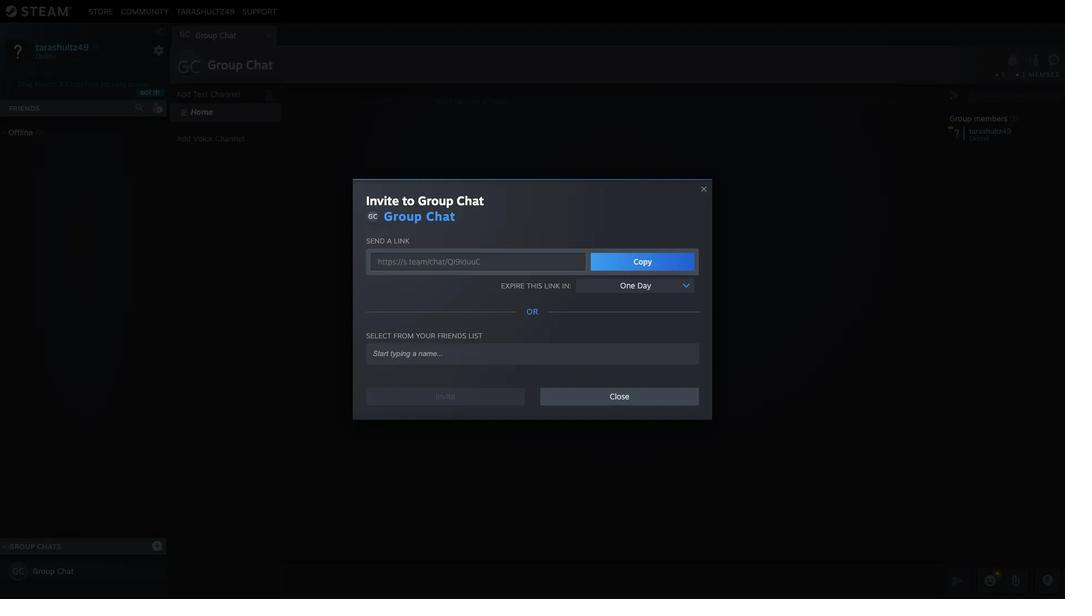 Task type: vqa. For each thing, say whether or not it's contained in the screenshot.
your
yes



Task type: locate. For each thing, give the bounding box(es) containing it.
0 horizontal spatial 1
[[1002, 70, 1005, 79]]

access
[[128, 80, 148, 88]]

easy
[[112, 80, 126, 88]]

0 vertical spatial add
[[176, 89, 191, 99]]

link right a at top left
[[394, 236, 410, 245]]

tarashultz49 link
[[173, 6, 238, 16]]

tarashultz49 down members
[[969, 126, 1011, 135]]

tarashultz49 online
[[969, 126, 1011, 143]]

1 horizontal spatial 1
[[1022, 70, 1026, 79]]

1 for 1 member
[[1022, 70, 1026, 79]]

gc inside "gc group chat"
[[179, 29, 190, 39]]

online
[[969, 134, 989, 143]]

1
[[1002, 70, 1005, 79], [1022, 70, 1026, 79]]

add text channel
[[176, 89, 240, 99]]

add left text
[[176, 89, 191, 99]]

group
[[195, 31, 217, 40], [207, 57, 243, 72], [950, 114, 972, 123], [418, 193, 453, 208], [384, 209, 422, 224], [9, 542, 35, 551], [33, 566, 55, 576]]

a
[[387, 236, 392, 245]]

tarashultz49 up "gc group chat"
[[177, 6, 235, 16]]

1 add from the top
[[176, 89, 191, 99]]

0 vertical spatial link
[[394, 236, 410, 245]]

community
[[121, 6, 169, 16]]

invite a friend to this group chat image
[[1027, 53, 1041, 67]]

0 horizontal spatial group chat
[[33, 566, 74, 576]]

None text field
[[284, 567, 943, 595]]

group members
[[950, 114, 1008, 123]]

copy button
[[591, 253, 695, 271]]

invite
[[366, 193, 399, 208]]

manage notification settings image
[[1006, 54, 1020, 66]]

create a group chat image
[[151, 540, 163, 551]]

add
[[176, 89, 191, 99], [176, 134, 191, 143]]

2 vertical spatial group chat
[[33, 566, 74, 576]]

channel right voice
[[215, 134, 245, 143]]

0 horizontal spatial link
[[394, 236, 410, 245]]

1 horizontal spatial link
[[544, 281, 560, 290]]

manage group chat settings image
[[1048, 54, 1062, 68]]

copy
[[633, 257, 652, 266]]

day
[[637, 281, 651, 290]]

offline
[[8, 128, 33, 137]]

1 vertical spatial channel
[[215, 134, 245, 143]]

2 add from the top
[[176, 134, 191, 143]]

collapse chats list image
[[0, 544, 13, 549]]

friends left list
[[437, 331, 466, 340]]

2 vertical spatial tarashultz49
[[969, 126, 1011, 135]]

member
[[1029, 70, 1060, 79]]

chat
[[220, 31, 236, 40], [246, 57, 273, 72], [457, 193, 484, 208], [426, 209, 456, 224], [57, 566, 74, 576]]

from
[[394, 331, 414, 340]]

chats right &
[[66, 80, 83, 88]]

group chat
[[207, 57, 273, 72], [384, 209, 456, 224], [33, 566, 74, 576]]

send a link
[[366, 236, 410, 245]]

voice
[[193, 134, 213, 143]]

group inside "gc group chat"
[[195, 31, 217, 40]]

friends
[[35, 80, 57, 88], [9, 104, 40, 113], [437, 331, 466, 340]]

select from your friends list
[[366, 331, 483, 340]]

2 vertical spatial friends
[[437, 331, 466, 340]]

None text field
[[371, 252, 587, 271]]

0 vertical spatial tarashultz49
[[177, 6, 235, 16]]

1 left member
[[1022, 70, 1026, 79]]

1 vertical spatial add
[[176, 134, 191, 143]]

submit image
[[951, 573, 965, 588]]

0 vertical spatial chats
[[66, 80, 83, 88]]

0 vertical spatial friends
[[35, 80, 57, 88]]

1 vertical spatial chats
[[37, 542, 61, 551]]

link left in:
[[544, 281, 560, 290]]

1 horizontal spatial group chat
[[207, 57, 273, 72]]

link
[[394, 236, 410, 245], [544, 281, 560, 290]]

gc down the tarashultz49 link
[[179, 29, 190, 39]]

close this tab image
[[264, 32, 275, 39]]

1 horizontal spatial chats
[[66, 80, 83, 88]]

select
[[366, 331, 391, 340]]

send
[[366, 236, 385, 245]]

0 horizontal spatial tarashultz49
[[36, 41, 89, 52]]

link for this
[[544, 281, 560, 290]]

1 up filter by name text field
[[1002, 70, 1005, 79]]

tarashultz49 up &
[[36, 41, 89, 52]]

this
[[527, 281, 542, 290]]

chats
[[66, 80, 83, 88], [37, 542, 61, 551]]

group chats
[[9, 542, 61, 551]]

friends down drag
[[9, 104, 40, 113]]

add voice channel
[[176, 134, 245, 143]]

2 horizontal spatial tarashultz49
[[969, 126, 1011, 135]]

1 1 from the left
[[1002, 70, 1005, 79]]

channel right text
[[210, 89, 240, 99]]

add left voice
[[176, 134, 191, 143]]

chats right 'collapse chats list' icon
[[37, 542, 61, 551]]

expire this link in:
[[501, 281, 571, 290]]

group chat down invite to group chat
[[384, 209, 456, 224]]

channel
[[210, 89, 240, 99], [215, 134, 245, 143]]

friends left &
[[35, 80, 57, 88]]

store link
[[85, 6, 117, 16]]

gc
[[179, 29, 190, 39], [177, 55, 201, 78], [368, 212, 377, 221], [12, 566, 24, 577]]

search my friends list image
[[134, 103, 144, 113]]

add for add voice channel
[[176, 134, 191, 143]]

tarashultz49
[[177, 6, 235, 16], [36, 41, 89, 52], [969, 126, 1011, 135]]

0 horizontal spatial chats
[[37, 542, 61, 551]]

manage friends list settings image
[[153, 45, 164, 56]]

0 vertical spatial group chat
[[207, 57, 273, 72]]

2 horizontal spatial group chat
[[384, 209, 456, 224]]

group chat down group chats on the left bottom
[[33, 566, 74, 576]]

group chat down close this tab image
[[207, 57, 273, 72]]

0 vertical spatial channel
[[210, 89, 240, 99]]

2 1 from the left
[[1022, 70, 1026, 79]]

close
[[610, 392, 629, 401]]

invite to group chat
[[366, 193, 484, 208]]

1 vertical spatial link
[[544, 281, 560, 290]]



Task type: describe. For each thing, give the bounding box(es) containing it.
for
[[101, 80, 110, 88]]

1 member
[[1022, 70, 1060, 79]]

store
[[89, 6, 113, 16]]

Filter by Name text field
[[965, 89, 1061, 103]]

home
[[191, 107, 213, 116]]

support
[[242, 6, 277, 16]]

&
[[59, 80, 64, 88]]

close button
[[540, 388, 699, 406]]

gc up text
[[177, 55, 201, 78]]

unpin channel list image
[[262, 87, 276, 101]]

gc down the invite
[[368, 212, 377, 221]]

drag friends & chats here for easy access
[[18, 80, 148, 88]]

2023
[[492, 98, 506, 105]]

gc down 'collapse chats list' icon
[[12, 566, 24, 577]]

Start typing a name... text field
[[372, 349, 685, 358]]

drag
[[18, 80, 33, 88]]

channel for add voice channel
[[215, 134, 245, 143]]

1 vertical spatial friends
[[9, 104, 40, 113]]

list
[[468, 331, 483, 340]]

gc group chat
[[179, 29, 236, 40]]

17,
[[483, 98, 490, 105]]

1 vertical spatial group chat
[[384, 209, 456, 224]]

1 for 1
[[1002, 70, 1005, 79]]

here
[[85, 80, 99, 88]]

your
[[416, 331, 435, 340]]

members
[[974, 114, 1008, 123]]

to
[[402, 193, 415, 208]]

one day
[[620, 281, 651, 290]]

in:
[[562, 281, 571, 290]]

or
[[527, 307, 539, 316]]

1 horizontal spatial tarashultz49
[[177, 6, 235, 16]]

add a friend image
[[151, 102, 163, 114]]

send special image
[[1009, 574, 1022, 587]]

november
[[454, 98, 481, 105]]

friday,
[[436, 98, 453, 105]]

1 vertical spatial tarashultz49
[[36, 41, 89, 52]]

text
[[193, 89, 208, 99]]

collapse member list image
[[950, 91, 959, 100]]

expire
[[501, 281, 525, 290]]

chat inside "gc group chat"
[[220, 31, 236, 40]]

one
[[620, 281, 635, 290]]

support link
[[238, 6, 281, 16]]

link for a
[[394, 236, 410, 245]]

friday, november 17, 2023
[[436, 98, 506, 105]]

add for add text channel
[[176, 89, 191, 99]]

channel for add text channel
[[210, 89, 240, 99]]

community link
[[117, 6, 173, 16]]



